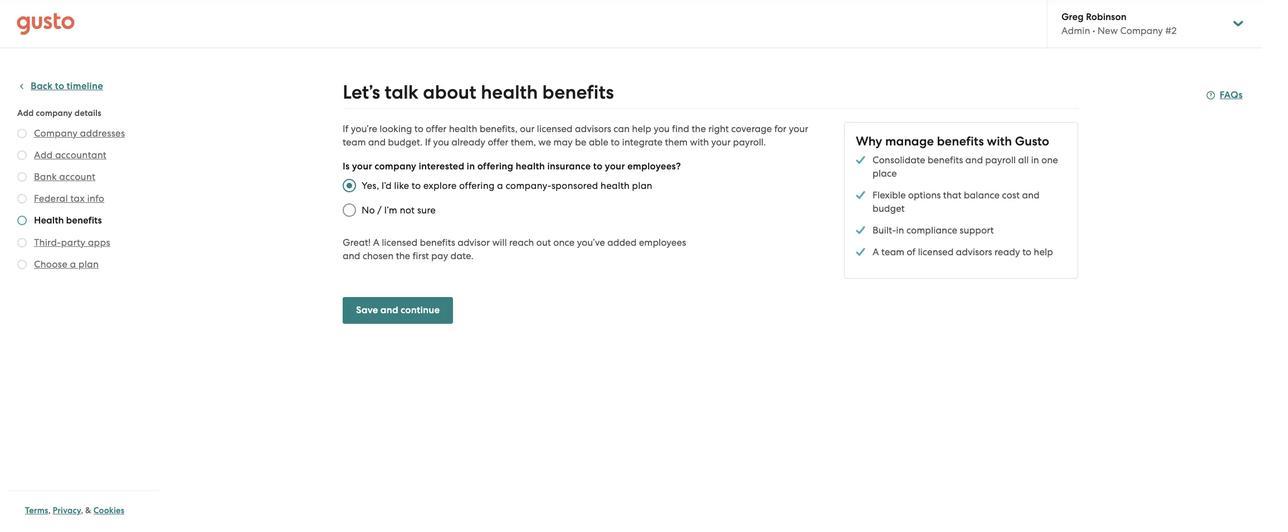 Task type: locate. For each thing, give the bounding box(es) containing it.
sponsored
[[552, 180, 598, 191]]

insurance
[[547, 161, 591, 172]]

we
[[538, 137, 551, 148]]

payroll.
[[733, 137, 766, 148]]

details
[[75, 108, 101, 118]]

0 vertical spatial plan
[[632, 180, 653, 191]]

list
[[856, 153, 1067, 259]]

health benefits list
[[17, 127, 154, 273]]

and right cost
[[1022, 189, 1040, 201]]

if left you're
[[343, 123, 349, 134]]

with up payroll
[[987, 134, 1012, 149]]

check image
[[17, 172, 27, 182], [17, 216, 27, 225], [17, 238, 27, 247], [856, 245, 866, 259]]

0 horizontal spatial a
[[373, 237, 380, 248]]

if right budget.
[[425, 137, 431, 148]]

account
[[59, 171, 95, 182]]

a up the chosen
[[373, 237, 380, 248]]

the left first
[[396, 250, 410, 261]]

offering for in
[[477, 161, 513, 172]]

offering up yes, i'd like to explore offering a company-sponsored health plan
[[477, 161, 513, 172]]

health inside the if you're looking to offer health benefits, our licensed advisors can help you find the right coverage for your team and budget. if you already offer them, we may be able to integrate them with your payroll.
[[449, 123, 477, 134]]

looking
[[380, 123, 412, 134]]

check image left federal
[[17, 194, 27, 203]]

company-
[[506, 180, 552, 191]]

company
[[1120, 25, 1163, 36], [34, 128, 78, 139]]

benefits inside the great! a licensed benefits advisor will reach out once you've added employees and chosen the first pay date.
[[420, 237, 455, 248]]

date.
[[451, 250, 474, 261]]

0 vertical spatial advisors
[[575, 123, 611, 134]]

terms , privacy , & cookies
[[25, 505, 124, 516]]

0 horizontal spatial ,
[[48, 505, 51, 516]]

0 vertical spatial help
[[632, 123, 651, 134]]

to down the able
[[593, 161, 603, 172]]

company up like
[[375, 161, 416, 172]]

company down add company details
[[34, 128, 78, 139]]

1 horizontal spatial licensed
[[537, 123, 573, 134]]

and right save
[[381, 304, 398, 316]]

1 horizontal spatial advisors
[[956, 246, 992, 257]]

add accountant
[[34, 149, 107, 161]]

1 vertical spatial plan
[[78, 259, 99, 270]]

company inside greg robinson admin • new company #2
[[1120, 25, 1163, 36]]

0 horizontal spatial company
[[36, 108, 73, 118]]

health benefits
[[34, 215, 102, 226]]

offer
[[426, 123, 447, 134], [488, 137, 509, 148]]

choose a plan
[[34, 259, 99, 270]]

2 horizontal spatial in
[[1031, 154, 1039, 166]]

in right "all" on the right top
[[1031, 154, 1039, 166]]

and inside the flexible options that balance cost and budget
[[1022, 189, 1040, 201]]

health up benefits,
[[481, 81, 538, 104]]

1 vertical spatial offering
[[459, 180, 495, 191]]

licensed
[[537, 123, 573, 134], [382, 237, 418, 248], [918, 246, 954, 257]]

that
[[943, 189, 962, 201]]

and
[[368, 137, 386, 148], [966, 154, 983, 166], [1022, 189, 1040, 201], [343, 250, 360, 261], [381, 304, 398, 316]]

1 vertical spatial you
[[433, 137, 449, 148]]

the right find
[[692, 123, 706, 134]]

employees
[[639, 237, 686, 248]]

great!
[[343, 237, 371, 248]]

0 vertical spatial company
[[36, 108, 73, 118]]

in
[[1031, 154, 1039, 166], [467, 161, 475, 172], [896, 225, 904, 236]]

1 vertical spatial company
[[375, 161, 416, 172]]

help inside the if you're looking to offer health benefits, our licensed advisors can help you find the right coverage for your team and budget. if you already offer them, we may be able to integrate them with your payroll.
[[632, 123, 651, 134]]

tax
[[70, 193, 85, 204]]

licensed inside the if you're looking to offer health benefits, our licensed advisors can help you find the right coverage for your team and budget. if you already offer them, we may be able to integrate them with your payroll.
[[537, 123, 573, 134]]

plan inside button
[[78, 259, 99, 270]]

no
[[362, 205, 375, 216]]

0 horizontal spatial team
[[343, 137, 366, 148]]

company addresses button
[[34, 127, 125, 140]]

bank
[[34, 171, 57, 182]]

addresses
[[80, 128, 125, 139]]

check image left health
[[17, 216, 27, 225]]

0 vertical spatial company
[[1120, 25, 1163, 36]]

plan down apps
[[78, 259, 99, 270]]

a down is your company interested in offering health insurance to your employees?
[[497, 180, 503, 191]]

1 horizontal spatial add
[[34, 149, 53, 161]]

0 horizontal spatial with
[[690, 137, 709, 148]]

2 , from the left
[[81, 505, 83, 516]]

1 vertical spatial company
[[34, 128, 78, 139]]

add down back
[[17, 108, 34, 118]]

advisors down the support on the right
[[956, 246, 992, 257]]

1 vertical spatial a
[[70, 259, 76, 270]]

add
[[17, 108, 34, 118], [34, 149, 53, 161]]

licensed up first
[[382, 237, 418, 248]]

licensed up may
[[537, 123, 573, 134]]

0 vertical spatial team
[[343, 137, 366, 148]]

1 horizontal spatial team
[[881, 246, 905, 257]]

yes,
[[362, 180, 379, 191]]

0 horizontal spatial licensed
[[382, 237, 418, 248]]

health
[[481, 81, 538, 104], [449, 123, 477, 134], [516, 161, 545, 172], [601, 180, 630, 191]]

benefits
[[542, 81, 614, 104], [937, 134, 984, 149], [928, 154, 963, 166], [66, 215, 102, 226], [420, 237, 455, 248]]

is your company interested in offering health insurance to your employees?
[[343, 161, 681, 172]]

, left privacy
[[48, 505, 51, 516]]

a
[[497, 180, 503, 191], [70, 259, 76, 270]]

1 vertical spatial offer
[[488, 137, 509, 148]]

licensed inside the great! a licensed benefits advisor will reach out once you've added employees and chosen the first pay date.
[[382, 237, 418, 248]]

accountant
[[55, 149, 107, 161]]

1 horizontal spatial help
[[1034, 246, 1053, 257]]

budget
[[873, 203, 905, 214]]

employees?
[[628, 161, 681, 172]]

0 vertical spatial if
[[343, 123, 349, 134]]

let's
[[343, 81, 380, 104]]

gusto
[[1015, 134, 1050, 149]]

federal
[[34, 193, 68, 204]]

is
[[343, 161, 350, 172]]

0 horizontal spatial you
[[433, 137, 449, 148]]

great! a licensed benefits advisor will reach out once you've added employees and chosen the first pay date.
[[343, 237, 686, 261]]

0 horizontal spatial advisors
[[575, 123, 611, 134]]

plan down employees?
[[632, 180, 653, 191]]

0 horizontal spatial the
[[396, 250, 410, 261]]

0 horizontal spatial if
[[343, 123, 349, 134]]

1 horizontal spatial you
[[654, 123, 670, 134]]

to right like
[[412, 180, 421, 191]]

the inside the if you're looking to offer health benefits, our licensed advisors can help you find the right coverage for your team and budget. if you already offer them, we may be able to integrate them with your payroll.
[[692, 123, 706, 134]]

terms
[[25, 505, 48, 516]]

, left &
[[81, 505, 83, 516]]

Yes, I'd like to explore offering a company-sponsored health plan radio
[[337, 173, 362, 198]]

them
[[665, 137, 688, 148]]

1 vertical spatial advisors
[[956, 246, 992, 257]]

1 vertical spatial team
[[881, 246, 905, 257]]

consolidate
[[873, 154, 925, 166]]

added
[[607, 237, 637, 248]]

you
[[654, 123, 670, 134], [433, 137, 449, 148]]

plan
[[632, 180, 653, 191], [78, 259, 99, 270]]

benefits up pay
[[420, 237, 455, 248]]

team left the of at the right of the page
[[881, 246, 905, 257]]

1 vertical spatial help
[[1034, 246, 1053, 257]]

company inside button
[[34, 128, 78, 139]]

once
[[553, 237, 575, 248]]

options
[[908, 189, 941, 201]]

benefits down tax
[[66, 215, 102, 226]]

0 vertical spatial add
[[17, 108, 34, 118]]

team
[[343, 137, 366, 148], [881, 246, 905, 257]]

1 horizontal spatial ,
[[81, 505, 83, 516]]

check image left flexible
[[856, 188, 866, 202]]

company left #2
[[1120, 25, 1163, 36]]

offering right the explore
[[459, 180, 495, 191]]

licensed down built-in compliance support
[[918, 246, 954, 257]]

payroll
[[985, 154, 1016, 166]]

benefits inside "consolidate benefits and payroll all in one place"
[[928, 154, 963, 166]]

and down great!
[[343, 250, 360, 261]]

budget.
[[388, 137, 423, 148]]

1 , from the left
[[48, 505, 51, 516]]

check image left the of at the right of the page
[[856, 245, 866, 259]]

company down back to timeline button
[[36, 108, 73, 118]]

in down already
[[467, 161, 475, 172]]

0 vertical spatial the
[[692, 123, 706, 134]]

benefits down why manage benefits with gusto
[[928, 154, 963, 166]]

a down 'built-'
[[873, 246, 879, 257]]

add up the bank
[[34, 149, 53, 161]]

1 vertical spatial the
[[396, 250, 410, 261]]

your right the for on the top right
[[789, 123, 808, 134]]

your
[[789, 123, 808, 134], [711, 137, 731, 148], [352, 161, 372, 172], [605, 161, 625, 172]]

our
[[520, 123, 535, 134]]

team down you're
[[343, 137, 366, 148]]

0 horizontal spatial a
[[70, 259, 76, 270]]

flexible options that balance cost and budget
[[873, 189, 1040, 214]]

1 vertical spatial if
[[425, 137, 431, 148]]

all
[[1018, 154, 1029, 166]]

interested
[[419, 161, 464, 172]]

you left find
[[654, 123, 670, 134]]

the inside the great! a licensed benefits advisor will reach out once you've added employees and chosen the first pay date.
[[396, 250, 410, 261]]

health up already
[[449, 123, 477, 134]]

in down budget
[[896, 225, 904, 236]]

talk
[[385, 81, 419, 104]]

and down you're
[[368, 137, 386, 148]]

check image left choose
[[17, 260, 27, 269]]

list containing consolidate benefits and payroll all in one place
[[856, 153, 1067, 259]]

0 horizontal spatial company
[[34, 128, 78, 139]]

with right "them"
[[690, 137, 709, 148]]

advisors up the able
[[575, 123, 611, 134]]

one
[[1042, 154, 1058, 166]]

0 horizontal spatial in
[[467, 161, 475, 172]]

your down the right on the top right of page
[[711, 137, 731, 148]]

to
[[55, 80, 64, 92], [414, 123, 424, 134], [611, 137, 620, 148], [593, 161, 603, 172], [412, 180, 421, 191], [1023, 246, 1032, 257]]

offer down benefits,
[[488, 137, 509, 148]]

ready
[[995, 246, 1020, 257]]

company addresses
[[34, 128, 125, 139]]

find
[[672, 123, 689, 134]]

1 horizontal spatial a
[[873, 246, 879, 257]]

0 horizontal spatial plan
[[78, 259, 99, 270]]

flexible
[[873, 189, 906, 201]]

company
[[36, 108, 73, 118], [375, 161, 416, 172]]

benefits inside health benefits list
[[66, 215, 102, 226]]

bank account button
[[34, 170, 95, 183]]

check image left the add accountant button
[[17, 150, 27, 160]]

privacy link
[[53, 505, 81, 516]]

federal tax info button
[[34, 192, 104, 205]]

save and continue button
[[343, 297, 453, 324]]

chosen
[[363, 250, 394, 261]]

why manage benefits with gusto
[[856, 134, 1050, 149]]

/
[[377, 205, 382, 216]]

your right is
[[352, 161, 372, 172]]

team inside the if you're looking to offer health benefits, our licensed advisors can help you find the right coverage for your team and budget. if you already offer them, we may be able to integrate them with your payroll.
[[343, 137, 366, 148]]

a down party
[[70, 259, 76, 270]]

0 vertical spatial offer
[[426, 123, 447, 134]]

i'd
[[382, 180, 392, 191]]

help right ready
[[1034, 246, 1053, 257]]

add for add accountant
[[34, 149, 53, 161]]

1 horizontal spatial the
[[692, 123, 706, 134]]

add inside button
[[34, 149, 53, 161]]

cost
[[1002, 189, 1020, 201]]

help
[[632, 123, 651, 134], [1034, 246, 1053, 257]]

help up integrate at the top of page
[[632, 123, 651, 134]]

health up company-
[[516, 161, 545, 172]]

and inside button
[[381, 304, 398, 316]]

federal tax info
[[34, 193, 104, 204]]

0 horizontal spatial add
[[17, 108, 34, 118]]

0 vertical spatial a
[[497, 180, 503, 191]]

check image
[[17, 129, 27, 138], [17, 150, 27, 160], [856, 153, 866, 167], [856, 188, 866, 202], [17, 194, 27, 203], [856, 223, 866, 237], [17, 260, 27, 269]]

check image down add company details
[[17, 129, 27, 138]]

to up budget.
[[414, 123, 424, 134]]

check image left the bank
[[17, 172, 27, 182]]

0 horizontal spatial help
[[632, 123, 651, 134]]

offer up the "interested"
[[426, 123, 447, 134]]

to right back
[[55, 80, 64, 92]]

you up the "interested"
[[433, 137, 449, 148]]

1 horizontal spatial company
[[1120, 25, 1163, 36]]

1 horizontal spatial company
[[375, 161, 416, 172]]

0 vertical spatial offering
[[477, 161, 513, 172]]

and left payroll
[[966, 154, 983, 166]]

1 vertical spatial add
[[34, 149, 53, 161]]



Task type: describe. For each thing, give the bounding box(es) containing it.
add company details
[[17, 108, 101, 118]]

and inside the great! a licensed benefits advisor will reach out once you've added employees and chosen the first pay date.
[[343, 250, 360, 261]]

a inside the great! a licensed benefits advisor will reach out once you've added employees and chosen the first pay date.
[[373, 237, 380, 248]]

able
[[589, 137, 609, 148]]

benefits up "consolidate benefits and payroll all in one place" at the right
[[937, 134, 984, 149]]

of
[[907, 246, 916, 257]]

will
[[492, 237, 507, 248]]

like
[[394, 180, 409, 191]]

advisors inside list
[[956, 246, 992, 257]]

1 horizontal spatial in
[[896, 225, 904, 236]]

place
[[873, 168, 897, 179]]

about
[[423, 81, 476, 104]]

check image inside list
[[856, 245, 866, 259]]

No / I'm not sure radio
[[337, 198, 362, 222]]

i'm
[[384, 205, 397, 216]]

to down can
[[611, 137, 620, 148]]

may
[[554, 137, 573, 148]]

not
[[400, 205, 415, 216]]

privacy
[[53, 505, 81, 516]]

choose a plan button
[[34, 257, 99, 271]]

to inside button
[[55, 80, 64, 92]]

for
[[774, 123, 787, 134]]

reach
[[509, 237, 534, 248]]

a inside list
[[873, 246, 879, 257]]

be
[[575, 137, 587, 148]]

check image left 'built-'
[[856, 223, 866, 237]]

health right sponsored
[[601, 180, 630, 191]]

back to timeline
[[31, 80, 103, 92]]

bank account
[[34, 171, 95, 182]]

benefits up the if you're looking to offer health benefits, our licensed advisors can help you find the right coverage for your team and budget. if you already offer them, we may be able to integrate them with your payroll.
[[542, 81, 614, 104]]

back
[[31, 80, 53, 92]]

1 horizontal spatial offer
[[488, 137, 509, 148]]

offering for explore
[[459, 180, 495, 191]]

add for add company details
[[17, 108, 34, 118]]

add accountant button
[[34, 148, 107, 162]]

0 vertical spatial you
[[654, 123, 670, 134]]

third-party apps
[[34, 237, 110, 248]]

you're
[[351, 123, 377, 134]]

help inside list
[[1034, 246, 1053, 257]]

admin
[[1062, 25, 1090, 36]]

why
[[856, 134, 882, 149]]

no / i'm not sure
[[362, 205, 436, 216]]

out
[[536, 237, 551, 248]]

2 horizontal spatial licensed
[[918, 246, 954, 257]]

pay
[[431, 250, 448, 261]]

right
[[708, 123, 729, 134]]

robinson
[[1086, 11, 1127, 23]]

your down the able
[[605, 161, 625, 172]]

new
[[1098, 25, 1118, 36]]

1 horizontal spatial plan
[[632, 180, 653, 191]]

advisors inside the if you're looking to offer health benefits, our licensed advisors can help you find the right coverage for your team and budget. if you already offer them, we may be able to integrate them with your payroll.
[[575, 123, 611, 134]]

let's talk about health benefits
[[343, 81, 614, 104]]

them,
[[511, 137, 536, 148]]

first
[[413, 250, 429, 261]]

a inside button
[[70, 259, 76, 270]]

third-
[[34, 237, 61, 248]]

manage
[[885, 134, 934, 149]]

greg
[[1062, 11, 1084, 23]]

0 horizontal spatial offer
[[426, 123, 447, 134]]

a team of licensed advisors ready to help
[[873, 246, 1053, 257]]

the for first
[[396, 250, 410, 261]]

greg robinson admin • new company #2
[[1062, 11, 1177, 36]]

check image down 'why' at the right of page
[[856, 153, 866, 167]]

party
[[61, 237, 85, 248]]

save
[[356, 304, 378, 316]]

in inside "consolidate benefits and payroll all in one place"
[[1031, 154, 1039, 166]]

cookies
[[93, 505, 124, 516]]

to right ready
[[1023, 246, 1032, 257]]

you've
[[577, 237, 605, 248]]

consolidate benefits and payroll all in one place
[[873, 154, 1058, 179]]

third-party apps button
[[34, 236, 110, 249]]

faqs button
[[1207, 89, 1243, 102]]

1 horizontal spatial if
[[425, 137, 431, 148]]

home image
[[17, 13, 75, 35]]

continue
[[401, 304, 440, 316]]

advisor
[[458, 237, 490, 248]]

terms link
[[25, 505, 48, 516]]

the for right
[[692, 123, 706, 134]]

with inside the if you're looking to offer health benefits, our licensed advisors can help you find the right coverage for your team and budget. if you already offer them, we may be able to integrate them with your payroll.
[[690, 137, 709, 148]]

timeline
[[67, 80, 103, 92]]

support
[[960, 225, 994, 236]]

1 horizontal spatial a
[[497, 180, 503, 191]]

back to timeline button
[[17, 80, 103, 93]]

benefits,
[[480, 123, 518, 134]]

built-in compliance support
[[873, 225, 994, 236]]

and inside the if you're looking to offer health benefits, our licensed advisors can help you find the right coverage for your team and budget. if you already offer them, we may be able to integrate them with your payroll.
[[368, 137, 386, 148]]

&
[[85, 505, 91, 516]]

sure
[[417, 205, 436, 216]]

1 horizontal spatial with
[[987, 134, 1012, 149]]

check image left third- at left
[[17, 238, 27, 247]]

and inside "consolidate benefits and payroll all in one place"
[[966, 154, 983, 166]]

already
[[452, 137, 485, 148]]

coverage
[[731, 123, 772, 134]]

info
[[87, 193, 104, 204]]

choose
[[34, 259, 67, 270]]

explore
[[423, 180, 457, 191]]

•
[[1093, 25, 1095, 36]]

compliance
[[907, 225, 958, 236]]



Task type: vqa. For each thing, say whether or not it's contained in the screenshot.
trainings, in the bottom right of the page
no



